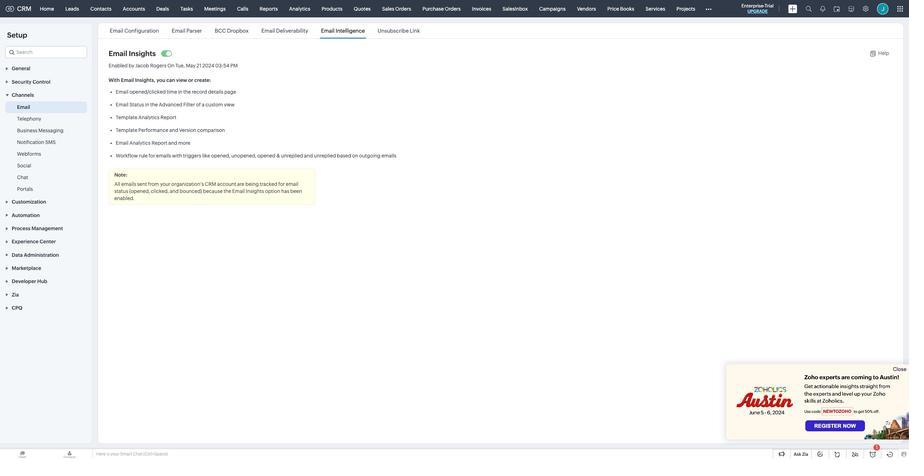 Task type: locate. For each thing, give the bounding box(es) containing it.
signals element
[[817, 0, 830, 17]]

logo image
[[6, 6, 14, 12]]

Search text field
[[6, 47, 87, 58]]

None field
[[5, 46, 87, 58]]

chats image
[[0, 450, 45, 460]]

profile element
[[873, 0, 893, 17]]

create menu image
[[789, 4, 798, 13]]

list
[[103, 23, 427, 38]]

region
[[0, 102, 92, 195]]



Task type: describe. For each thing, give the bounding box(es) containing it.
contacts image
[[47, 450, 92, 460]]

search image
[[806, 6, 812, 12]]

create menu element
[[785, 0, 802, 17]]

Other Modules field
[[701, 3, 717, 14]]

profile image
[[878, 3, 889, 14]]

search element
[[802, 0, 817, 17]]

calendar image
[[834, 6, 840, 12]]

signals image
[[821, 6, 826, 12]]



Task type: vqa. For each thing, say whether or not it's contained in the screenshot.
landing IMAGE at top
no



